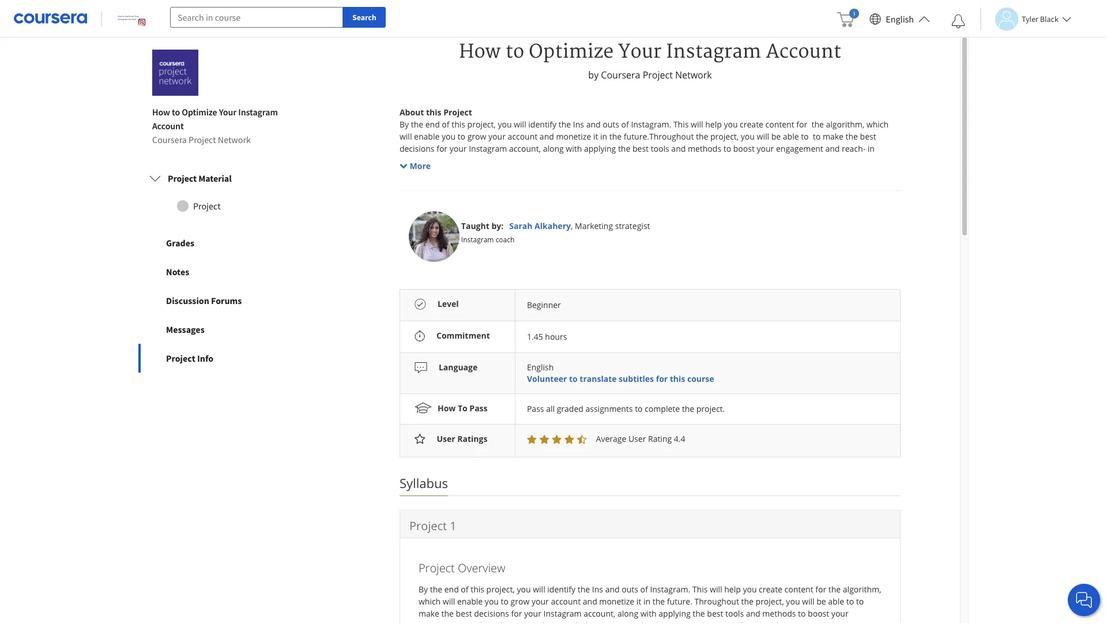 Task type: vqa. For each thing, say whether or not it's contained in the screenshot.
'moreover,' in About this Project By the end of this project, you will identify the Ins and outs of Instagram. This will help you create content for  the algorithm, which will enable you to grow your account and monetize it in the future.Throughout the project, you will be able to  to make the best decisions for your Instagram account, along with applying the best tools and methods to boost your engagement and reach- in accordance with the Instagram algorithm. Moreover, we will go over how to write an Instagram bio and we will use different tools to create Instagram story highlights that are essential for your business. This guided project is best for Instagram users who are looking towards growing their account and increasing their business presence through Instagram In this project we will use some free tools like Canva, which will help you make different designs easily and the best thing about Canva is that it's free!
yes



Task type: locate. For each thing, give the bounding box(es) containing it.
make up business
[[823, 131, 844, 142]]

different up business
[[832, 155, 864, 166]]

that right 'highlights'
[[525, 167, 541, 178]]

0 vertical spatial account,
[[509, 143, 541, 154]]

assignments
[[586, 403, 633, 414]]

0 vertical spatial network
[[676, 69, 712, 81]]

coursera right by
[[601, 69, 641, 81]]

pass left all
[[527, 403, 544, 414]]

to
[[506, 41, 525, 64], [172, 106, 180, 118], [458, 131, 466, 142], [802, 131, 809, 142], [814, 131, 821, 142], [724, 143, 732, 154], [675, 155, 683, 166], [887, 155, 895, 166], [570, 373, 578, 384], [635, 403, 643, 414], [501, 596, 509, 607], [847, 596, 855, 607], [857, 596, 864, 607], [799, 608, 806, 619], [795, 620, 803, 623]]

1 horizontal spatial optimize
[[529, 41, 614, 64]]

instagram. up future. on the bottom
[[651, 584, 691, 595]]

0 horizontal spatial account
[[508, 131, 538, 142]]

make down project overview
[[419, 608, 440, 619]]

1 vertical spatial optimize
[[182, 106, 217, 118]]

how inside how to optimize your instagram account by coursera project network
[[459, 41, 501, 64]]

0 vertical spatial moreover,
[[559, 155, 597, 166]]

project material button
[[140, 162, 303, 195]]

accordance inside by the end of this project, you will identify the ins and outs of instagram. this will help you create content for  the algorithm, which will enable you to grow your account and monetize it in the future. throughout the project, you will be able to  to make the best decisions for your instagram account, along with applying the best tools and methods to boost your engagement and reach- in accordance with the instagram algorithm. moreover, we will go over how to write an instag
[[520, 620, 563, 623]]

make down growing
[[672, 216, 693, 227]]

tools inside by the end of this project, you will identify the ins and outs of instagram. this will help you create content for  the algorithm, which will enable you to grow your account and monetize it in the future. throughout the project, you will be able to  to make the best decisions for your instagram account, along with applying the best tools and methods to boost your engagement and reach- in accordance with the instagram algorithm. moreover, we will go over how to write an instag
[[726, 608, 744, 619]]

go
[[627, 155, 636, 166], [747, 620, 756, 623]]

optimize for how to optimize your instagram account coursera project network
[[182, 106, 217, 118]]

0 horizontal spatial is
[[425, 228, 431, 239]]

moreover,
[[559, 155, 597, 166], [679, 620, 717, 623]]

this up future.throughout
[[674, 119, 689, 130]]

1 horizontal spatial how
[[438, 403, 456, 414]]

applying down future. on the bottom
[[659, 608, 691, 619]]

your for how to optimize your instagram account by coursera project network
[[619, 41, 662, 64]]

account for how to optimize your instagram account by coursera project network
[[767, 41, 842, 64]]

0 vertical spatial outs
[[603, 119, 620, 130]]

it inside about this project by the end of this project, you will identify the ins and outs of instagram. this will help you create content for  the algorithm, which will enable you to grow your account and monetize it in the future.throughout the project, you will be able to  to make the best decisions for your instagram account, along with applying the best tools and methods to boost your engagement and reach- in accordance with the instagram algorithm. moreover, we will go over how to write an instagram bio and we will use different tools to create instagram story highlights that are essential for your business. this guided project is best for instagram users who are looking towards growing their account and increasing their business presence through instagram in this project we will use some free tools like canva, which will help you make different designs easily and the best thing about canva is that it's free!
[[594, 131, 599, 142]]

enable down project overview
[[458, 596, 483, 607]]

account for how to optimize your instagram account coursera project network
[[152, 120, 184, 132]]

this
[[674, 119, 689, 130], [400, 180, 415, 191], [693, 584, 708, 595]]

instagram. inside by the end of this project, you will identify the ins and outs of instagram. this will help you create content for  the algorithm, which will enable you to grow your account and monetize it in the future. throughout the project, you will be able to  to make the best decisions for your instagram account, along with applying the best tools and methods to boost your engagement and reach- in accordance with the instagram algorithm. moreover, we will go over how to write an instag
[[651, 584, 691, 595]]

end up "more"
[[426, 119, 440, 130]]

pass all graded assignments to complete the project.
[[527, 403, 725, 414]]

create
[[740, 119, 764, 130], [400, 167, 423, 178], [759, 584, 783, 595]]

1 vertical spatial coursera
[[152, 134, 187, 146]]

1 horizontal spatial along
[[618, 608, 639, 619]]

optimize
[[529, 41, 614, 64], [182, 106, 217, 118]]

grow inside about this project by the end of this project, you will identify the ins and outs of instagram. this will help you create content for  the algorithm, which will enable you to grow your account and monetize it in the future.throughout the project, you will be able to  to make the best decisions for your instagram account, along with applying the best tools and methods to boost your engagement and reach- in accordance with the instagram algorithm. moreover, we will go over how to write an instagram bio and we will use different tools to create instagram story highlights that are essential for your business. this guided project is best for instagram users who are looking towards growing their account and increasing their business presence through instagram in this project we will use some free tools like canva, which will help you make different designs easily and the best thing about canva is that it's free!
[[468, 131, 487, 142]]

it inside by the end of this project, you will identify the ins and outs of instagram. this will help you create content for  the algorithm, which will enable you to grow your account and monetize it in the future. throughout the project, you will be able to  to make the best decisions for your instagram account, along with applying the best tools and methods to boost your engagement and reach- in accordance with the instagram algorithm. moreover, we will go over how to write an instag
[[637, 596, 642, 607]]

decisions down overview
[[474, 608, 509, 619]]

1.45
[[527, 331, 543, 342]]

1 horizontal spatial is
[[474, 180, 480, 191]]

user ratings
[[437, 433, 488, 444]]

along inside about this project by the end of this project, you will identify the ins and outs of instagram. this will help you create content for  the algorithm, which will enable you to grow your account and monetize it in the future.throughout the project, you will be able to  to make the best decisions for your instagram account, along with applying the best tools and methods to boost your engagement and reach- in accordance with the instagram algorithm. moreover, we will go over how to write an instagram bio and we will use different tools to create instagram story highlights that are essential for your business. this guided project is best for instagram users who are looking towards growing their account and increasing their business presence through instagram in this project we will use some free tools like canva, which will help you make different designs easily and the best thing about canva is that it's free!
[[543, 143, 564, 154]]

boost inside by the end of this project, you will identify the ins and outs of instagram. this will help you create content for  the algorithm, which will enable you to grow your account and monetize it in the future. throughout the project, you will be able to  to make the best decisions for your instagram account, along with applying the best tools and methods to boost your engagement and reach- in accordance with the instagram algorithm. moreover, we will go over how to write an instag
[[808, 608, 830, 619]]

1 horizontal spatial this
[[674, 119, 689, 130]]

monetize
[[557, 131, 592, 142], [600, 596, 635, 607]]

that left 'it's'
[[433, 228, 448, 239]]

monetize inside about this project by the end of this project, you will identify the ins and outs of instagram. this will help you create content for  the algorithm, which will enable you to grow your account and monetize it in the future.throughout the project, you will be able to  to make the best decisions for your instagram account, along with applying the best tools and methods to boost your engagement and reach- in accordance with the instagram algorithm. moreover, we will go over how to write an instagram bio and we will use different tools to create instagram story highlights that are essential for your business. this guided project is best for instagram users who are looking towards growing their account and increasing their business presence through instagram in this project we will use some free tools like canva, which will help you make different designs easily and the best thing about canva is that it's free!
[[557, 131, 592, 142]]

about this project by the end of this project, you will identify the ins and outs of instagram. this will help you create content for  the algorithm, which will enable you to grow your account and monetize it in the future.throughout the project, you will be able to  to make the best decisions for your instagram account, along with applying the best tools and methods to boost your engagement and reach- in accordance with the instagram algorithm. moreover, we will go over how to write an instagram bio and we will use different tools to create instagram story highlights that are essential for your business. this guided project is best for instagram users who are looking towards growing their account and increasing their business presence through instagram in this project we will use some free tools like canva, which will help you make different designs easily and the best thing about canva is that it's free!
[[400, 107, 903, 239]]

1 vertical spatial enable
[[458, 596, 483, 607]]

discussion forums link
[[138, 286, 305, 315]]

how for how to optimize your instagram account coursera project network
[[152, 106, 170, 118]]

this inside by the end of this project, you will identify the ins and outs of instagram. this will help you create content for  the algorithm, which will enable you to grow your account and monetize it in the future. throughout the project, you will be able to  to make the best decisions for your instagram account, along with applying the best tools and methods to boost your engagement and reach- in accordance with the instagram algorithm. moreover, we will go over how to write an instag
[[693, 584, 708, 595]]

0 horizontal spatial applying
[[584, 143, 616, 154]]

1 vertical spatial over
[[758, 620, 775, 623]]

methods inside about this project by the end of this project, you will identify the ins and outs of instagram. this will help you create content for  the algorithm, which will enable you to grow your account and monetize it in the future.throughout the project, you will be able to  to make the best decisions for your instagram account, along with applying the best tools and methods to boost your engagement and reach- in accordance with the instagram algorithm. moreover, we will go over how to write an instagram bio and we will use different tools to create instagram story highlights that are essential for your business. this guided project is best for instagram users who are looking towards growing their account and increasing their business presence through instagram in this project we will use some free tools like canva, which will help you make different designs easily and the best thing about canva is that it's free!
[[688, 143, 722, 154]]

1 horizontal spatial how
[[777, 620, 793, 623]]

1 horizontal spatial account
[[551, 596, 581, 607]]

by:
[[492, 221, 504, 232]]

1 vertical spatial english
[[527, 362, 554, 373]]

english right the shopping cart: 1 item 'image'
[[887, 13, 915, 25]]

by inside by the end of this project, you will identify the ins and outs of instagram. this will help you create content for  the algorithm, which will enable you to grow your account and monetize it in the future. throughout the project, you will be able to  to make the best decisions for your instagram account, along with applying the best tools and methods to boost your engagement and reach- in accordance with the instagram algorithm. moreover, we will go over how to write an instag
[[419, 584, 428, 595]]

1 horizontal spatial accordance
[[520, 620, 563, 623]]

1 horizontal spatial monetize
[[600, 596, 635, 607]]

content inside about this project by the end of this project, you will identify the ins and outs of instagram. this will help you create content for  the algorithm, which will enable you to grow your account and monetize it in the future.throughout the project, you will be able to  to make the best decisions for your instagram account, along with applying the best tools and methods to boost your engagement and reach- in accordance with the instagram algorithm. moreover, we will go over how to write an instagram bio and we will use different tools to create instagram story highlights that are essential for your business. this guided project is best for instagram users who are looking towards growing their account and increasing their business presence through instagram in this project we will use some free tools like canva, which will help you make different designs easily and the best thing about canva is that it's free!
[[766, 119, 795, 130]]

4.4
[[674, 433, 686, 444]]

your inside how to optimize your instagram account coursera project network
[[219, 106, 237, 118]]

0 horizontal spatial outs
[[603, 119, 620, 130]]

able inside by the end of this project, you will identify the ins and outs of instagram. this will help you create content for  the algorithm, which will enable you to grow your account and monetize it in the future. throughout the project, you will be able to  to make the best decisions for your instagram account, along with applying the best tools and methods to boost your engagement and reach- in accordance with the instagram algorithm. moreover, we will go over how to write an instag
[[829, 596, 845, 607]]

make
[[823, 131, 844, 142], [672, 216, 693, 227], [419, 608, 440, 619]]

account down the shopping cart: 1 item 'image'
[[767, 41, 842, 64]]

engagement up "increasing"
[[777, 143, 824, 154]]

0 horizontal spatial account
[[152, 120, 184, 132]]

pass
[[470, 403, 488, 414], [527, 403, 544, 414]]

monetize inside by the end of this project, you will identify the ins and outs of instagram. this will help you create content for  the algorithm, which will enable you to grow your account and monetize it in the future. throughout the project, you will be able to  to make the best decisions for your instagram account, along with applying the best tools and methods to boost your engagement and reach- in accordance with the instagram algorithm. moreover, we will go over how to write an instag
[[600, 596, 635, 607]]

boost inside about this project by the end of this project, you will identify the ins and outs of instagram. this will help you create content for  the algorithm, which will enable you to grow your account and monetize it in the future.throughout the project, you will be able to  to make the best decisions for your instagram account, along with applying the best tools and methods to boost your engagement and reach- in accordance with the instagram algorithm. moreover, we will go over how to write an instagram bio and we will use different tools to create instagram story highlights that are essential for your business. this guided project is best for instagram users who are looking towards growing their account and increasing their business presence through instagram in this project we will use some free tools like canva, which will help you make different designs easily and the best thing about canva is that it's free!
[[734, 143, 755, 154]]

an inside by the end of this project, you will identify the ins and outs of instagram. this will help you create content for  the algorithm, which will enable you to grow your account and monetize it in the future. throughout the project, you will be able to  to make the best decisions for your instagram account, along with applying the best tools and methods to boost your engagement and reach- in accordance with the instagram algorithm. moreover, we will go over how to write an instag
[[826, 620, 836, 623]]

2 vertical spatial make
[[419, 608, 440, 619]]

by down project overview
[[419, 584, 428, 595]]

help center image
[[1078, 593, 1092, 607]]

is right canva at the left of the page
[[425, 228, 431, 239]]

2 horizontal spatial make
[[823, 131, 844, 142]]

coach
[[496, 235, 515, 245]]

0 horizontal spatial how
[[657, 155, 673, 166]]

2 vertical spatial this
[[693, 584, 708, 595]]

account inside how to optimize your instagram account by coursera project network
[[767, 41, 842, 64]]

that
[[525, 167, 541, 178], [433, 228, 448, 239]]

0 horizontal spatial enable
[[414, 131, 440, 142]]

1 vertical spatial that
[[433, 228, 448, 239]]

moreover, up essential
[[559, 155, 597, 166]]

accordance inside about this project by the end of this project, you will identify the ins and outs of instagram. this will help you create content for  the algorithm, which will enable you to grow your account and monetize it in the future.throughout the project, you will be able to  to make the best decisions for your instagram account, along with applying the best tools and methods to boost your engagement and reach- in accordance with the instagram algorithm. moreover, we will go over how to write an instagram bio and we will use different tools to create instagram story highlights that are essential for your business. this guided project is best for instagram users who are looking towards growing their account and increasing their business presence through instagram in this project we will use some free tools like canva, which will help you make different designs easily and the best thing about canva is that it's free!
[[400, 155, 443, 166]]

decisions
[[400, 143, 435, 154], [474, 608, 509, 619]]

english inside english volunteer to translate subtitles for this course
[[527, 362, 554, 373]]

optimize inside how to optimize your instagram account by coursera project network
[[529, 41, 614, 64]]

0 horizontal spatial network
[[218, 134, 251, 146]]

which inside by the end of this project, you will identify the ins and outs of instagram. this will help you create content for  the algorithm, which will enable you to grow your account and monetize it in the future. throughout the project, you will be able to  to make the best decisions for your instagram account, along with applying the best tools and methods to boost your engagement and reach- in accordance with the instagram algorithm. moreover, we will go over how to write an instag
[[419, 596, 441, 607]]

use
[[816, 155, 829, 166], [481, 216, 494, 227]]

black
[[1041, 14, 1059, 24]]

user left rating
[[629, 433, 646, 444]]

tools up presence
[[866, 155, 885, 166]]

methods inside by the end of this project, you will identify the ins and outs of instagram. this will help you create content for  the algorithm, which will enable you to grow your account and monetize it in the future. throughout the project, you will be able to  to make the best decisions for your instagram account, along with applying the best tools and methods to boost your engagement and reach- in accordance with the instagram algorithm. moreover, we will go over how to write an instag
[[763, 608, 797, 619]]

pass right to at the bottom of the page
[[470, 403, 488, 414]]

1 horizontal spatial english
[[887, 13, 915, 25]]

0 horizontal spatial this
[[400, 180, 415, 191]]

write
[[685, 155, 704, 166], [805, 620, 824, 623]]

0 vertical spatial algorithm,
[[827, 119, 865, 130]]

grades link
[[138, 229, 305, 257]]

1 vertical spatial it
[[637, 596, 642, 607]]

to inside english volunteer to translate subtitles for this course
[[570, 373, 578, 384]]

account down coursera project network image
[[152, 120, 184, 132]]

0 horizontal spatial able
[[783, 131, 800, 142]]

decisions up more button
[[400, 143, 435, 154]]

we up "increasing"
[[789, 155, 800, 166]]

it
[[594, 131, 599, 142], [637, 596, 642, 607]]

project up 'it's'
[[425, 216, 451, 227]]

1 vertical spatial end
[[445, 584, 459, 595]]

1 horizontal spatial over
[[758, 620, 775, 623]]

2 horizontal spatial how
[[459, 41, 501, 64]]

help inside by the end of this project, you will identify the ins and outs of instagram. this will help you create content for  the algorithm, which will enable you to grow your account and monetize it in the future. throughout the project, you will be able to  to make the best decisions for your instagram account, along with applying the best tools and methods to boost your engagement and reach- in accordance with the instagram algorithm. moreover, we will go over how to write an instag
[[725, 584, 741, 595]]

volunteer
[[527, 373, 567, 384]]

0 vertical spatial along
[[543, 143, 564, 154]]

1 vertical spatial boost
[[808, 608, 830, 619]]

how
[[459, 41, 501, 64], [152, 106, 170, 118], [438, 403, 456, 414]]

0 vertical spatial coursera
[[601, 69, 641, 81]]

1 horizontal spatial account,
[[584, 608, 616, 619]]

1 vertical spatial applying
[[659, 608, 691, 619]]

1 vertical spatial methods
[[763, 608, 797, 619]]

project.
[[697, 403, 725, 414]]

optimize up by
[[529, 41, 614, 64]]

project inside about this project by the end of this project, you will identify the ins and outs of instagram. this will help you create content for  the algorithm, which will enable you to grow your account and monetize it in the future.throughout the project, you will be able to  to make the best decisions for your instagram account, along with applying the best tools and methods to boost your engagement and reach- in accordance with the instagram algorithm. moreover, we will go over how to write an instagram bio and we will use different tools to create instagram story highlights that are essential for your business. this guided project is best for instagram users who are looking towards growing their account and increasing their business presence through instagram in this project we will use some free tools like canva, which will help you make different designs easily and the best thing about canva is that it's free!
[[444, 107, 472, 118]]

0 vertical spatial instagram.
[[631, 119, 672, 130]]

how inside about this project by the end of this project, you will identify the ins and outs of instagram. this will help you create content for  the algorithm, which will enable you to grow your account and monetize it in the future.throughout the project, you will be able to  to make the best decisions for your instagram account, along with applying the best tools and methods to boost your engagement and reach- in accordance with the instagram algorithm. moreover, we will go over how to write an instagram bio and we will use different tools to create instagram story highlights that are essential for your business. this guided project is best for instagram users who are looking towards growing their account and increasing their business presence through instagram in this project we will use some free tools like canva, which will help you make different designs easily and the best thing about canva is that it's free!
[[657, 155, 673, 166]]

growing
[[671, 180, 701, 191]]

canva,
[[572, 216, 597, 227]]

coursera project network image
[[152, 50, 198, 96]]

user left ratings
[[437, 433, 456, 444]]

account,
[[509, 143, 541, 154], [584, 608, 616, 619]]

engagement inside by the end of this project, you will identify the ins and outs of instagram. this will help you create content for  the algorithm, which will enable you to grow your account and monetize it in the future. throughout the project, you will be able to  to make the best decisions for your instagram account, along with applying the best tools and methods to boost your engagement and reach- in accordance with the instagram algorithm. moreover, we will go over how to write an instag
[[419, 620, 466, 623]]

help
[[706, 119, 722, 130], [638, 216, 654, 227], [725, 584, 741, 595]]

1 vertical spatial how
[[152, 106, 170, 118]]

project down story
[[445, 180, 472, 191]]

0 horizontal spatial over
[[638, 155, 655, 166]]

0 vertical spatial an
[[706, 155, 716, 166]]

how inside how to optimize your instagram account coursera project network
[[152, 106, 170, 118]]

0 horizontal spatial an
[[706, 155, 716, 166]]

optimize down coursera project network image
[[182, 106, 217, 118]]

coursera inside how to optimize your instagram account by coursera project network
[[601, 69, 641, 81]]

1 vertical spatial grow
[[511, 596, 530, 607]]

free!
[[462, 228, 480, 239]]

over inside by the end of this project, you will identify the ins and outs of instagram. this will help you create content for  the algorithm, which will enable you to grow your account and monetize it in the future. throughout the project, you will be able to  to make the best decisions for your instagram account, along with applying the best tools and methods to boost your engagement and reach- in accordance with the instagram algorithm. moreover, we will go over how to write an instag
[[758, 620, 775, 623]]

messages link
[[138, 315, 305, 344]]

we
[[600, 155, 610, 166], [789, 155, 800, 166], [453, 216, 464, 227], [719, 620, 730, 623]]

is down story
[[474, 180, 480, 191]]

this up through
[[400, 180, 415, 191]]

sarah alkahery image
[[409, 211, 460, 262]]

shopping cart: 1 item image
[[838, 9, 860, 27]]

1 vertical spatial account,
[[584, 608, 616, 619]]

end down project overview
[[445, 584, 459, 595]]

instagram inside how to optimize your instagram account coursera project network
[[238, 106, 278, 118]]

1 vertical spatial along
[[618, 608, 639, 619]]

0 vertical spatial account
[[767, 41, 842, 64]]

engagement down project overview
[[419, 620, 466, 623]]

1 horizontal spatial account
[[767, 41, 842, 64]]

chat with us image
[[1076, 591, 1094, 609]]

are up users
[[543, 167, 555, 178]]

1 horizontal spatial their
[[812, 180, 830, 191]]

content
[[766, 119, 795, 130], [785, 584, 814, 595]]

1 horizontal spatial outs
[[622, 584, 639, 595]]

0 vertical spatial english
[[887, 13, 915, 25]]

engagement
[[777, 143, 824, 154], [419, 620, 466, 623]]

user
[[437, 433, 456, 444], [629, 433, 646, 444]]

network inside how to optimize your instagram account coursera project network
[[218, 134, 251, 146]]

1 horizontal spatial be
[[817, 596, 827, 607]]

0 vertical spatial it
[[594, 131, 599, 142]]

1 vertical spatial ins
[[593, 584, 604, 595]]

1 horizontal spatial coursera
[[601, 69, 641, 81]]

create inside by the end of this project, you will identify the ins and outs of instagram. this will help you create content for  the algorithm, which will enable you to grow your account and monetize it in the future. throughout the project, you will be able to  to make the best decisions for your instagram account, along with applying the best tools and methods to boost your engagement and reach- in accordance with the instagram algorithm. moreover, we will go over how to write an instag
[[759, 584, 783, 595]]

0 horizontal spatial different
[[695, 216, 728, 227]]

your inside how to optimize your instagram account by coursera project network
[[619, 41, 662, 64]]

english inside button
[[887, 13, 915, 25]]

2 horizontal spatial help
[[725, 584, 741, 595]]

project inside dropdown button
[[168, 173, 197, 184]]

their right growing
[[703, 180, 721, 191]]

best down story
[[482, 180, 498, 191]]

1 vertical spatial monetize
[[600, 596, 635, 607]]

an
[[706, 155, 716, 166], [826, 620, 836, 623]]

end inside about this project by the end of this project, you will identify the ins and outs of instagram. this will help you create content for  the algorithm, which will enable you to grow your account and monetize it in the future.throughout the project, you will be able to  to make the best decisions for your instagram account, along with applying the best tools and methods to boost your engagement and reach- in accordance with the instagram algorithm. moreover, we will go over how to write an instagram bio and we will use different tools to create instagram story highlights that are essential for your business. this guided project is best for instagram users who are looking towards growing their account and increasing their business presence through instagram in this project we will use some free tools like canva, which will help you make different designs easily and the best thing about canva is that it's free!
[[426, 119, 440, 130]]

able
[[783, 131, 800, 142], [829, 596, 845, 607]]

0 vertical spatial ins
[[573, 119, 585, 130]]

we down throughout
[[719, 620, 730, 623]]

tools down throughout
[[726, 608, 744, 619]]

0 horizontal spatial ins
[[573, 119, 585, 130]]

0 horizontal spatial go
[[627, 155, 636, 166]]

coursera up project material
[[152, 134, 187, 146]]

instagram
[[667, 41, 762, 64], [238, 106, 278, 118], [469, 143, 507, 154], [478, 155, 516, 166], [718, 155, 756, 166], [425, 167, 464, 178], [513, 180, 551, 191], [432, 192, 470, 203], [462, 235, 494, 245], [544, 608, 582, 619], [598, 620, 636, 623]]

1 vertical spatial go
[[747, 620, 756, 623]]

1 horizontal spatial methods
[[763, 608, 797, 619]]

their
[[703, 180, 721, 191], [812, 180, 830, 191]]

how to optimize your instagram account coursera project network
[[152, 106, 278, 146]]

translate
[[580, 373, 617, 384]]

account
[[508, 131, 538, 142], [723, 180, 753, 191], [551, 596, 581, 607]]

go inside about this project by the end of this project, you will identify the ins and outs of instagram. this will help you create content for  the algorithm, which will enable you to grow your account and monetize it in the future.throughout the project, you will be able to  to make the best decisions for your instagram account, along with applying the best tools and methods to boost your engagement and reach- in accordance with the instagram algorithm. moreover, we will go over how to write an instagram bio and we will use different tools to create instagram story highlights that are essential for your business. this guided project is best for instagram users who are looking towards growing their account and increasing their business presence through instagram in this project we will use some free tools like canva, which will help you make different designs easily and the best thing about canva is that it's free!
[[627, 155, 636, 166]]

english button
[[866, 0, 935, 38]]

best down throughout
[[708, 608, 724, 619]]

for
[[797, 119, 808, 130], [437, 143, 448, 154], [592, 167, 603, 178], [500, 180, 511, 191], [656, 373, 668, 384], [816, 584, 827, 595], [512, 608, 522, 619]]

account inside by the end of this project, you will identify the ins and outs of instagram. this will help you create content for  the algorithm, which will enable you to grow your account and monetize it in the future. throughout the project, you will be able to  to make the best decisions for your instagram account, along with applying the best tools and methods to boost your engagement and reach- in accordance with the instagram algorithm. moreover, we will go over how to write an instag
[[551, 596, 581, 607]]

reach- down overview
[[485, 620, 508, 623]]

hours
[[545, 331, 567, 342]]

account inside how to optimize your instagram account coursera project network
[[152, 120, 184, 132]]

0 horizontal spatial by
[[400, 119, 409, 130]]

how to pass
[[438, 403, 488, 414]]

engagement inside about this project by the end of this project, you will identify the ins and outs of instagram. this will help you create content for  the algorithm, which will enable you to grow your account and monetize it in the future.throughout the project, you will be able to  to make the best decisions for your instagram account, along with applying the best tools and methods to boost your engagement and reach- in accordance with the instagram algorithm. moreover, we will go over how to write an instagram bio and we will use different tools to create instagram story highlights that are essential for your business. this guided project is best for instagram users who are looking towards growing their account and increasing their business presence through instagram in this project we will use some free tools like canva, which will help you make different designs easily and the best thing about canva is that it's free!
[[777, 143, 824, 154]]

2 horizontal spatial account
[[723, 180, 753, 191]]

optimize inside how to optimize your instagram account coursera project network
[[182, 106, 217, 118]]

0 horizontal spatial write
[[685, 155, 704, 166]]

are right who
[[594, 180, 606, 191]]

applying up essential
[[584, 143, 616, 154]]

account
[[767, 41, 842, 64], [152, 120, 184, 132]]

we inside by the end of this project, you will identify the ins and outs of instagram. this will help you create content for  the algorithm, which will enable you to grow your account and monetize it in the future. throughout the project, you will be able to  to make the best decisions for your instagram account, along with applying the best tools and methods to boost your engagement and reach- in accordance with the instagram algorithm. moreover, we will go over how to write an instag
[[719, 620, 730, 623]]

with
[[566, 143, 582, 154], [445, 155, 461, 166], [641, 608, 657, 619], [565, 620, 581, 623]]

2 horizontal spatial which
[[867, 119, 889, 130]]

1 horizontal spatial which
[[599, 216, 621, 227]]

be
[[772, 131, 781, 142], [817, 596, 827, 607]]

this
[[426, 107, 442, 118], [452, 119, 466, 130], [409, 216, 423, 227], [670, 373, 686, 384], [471, 584, 485, 595]]

0 vertical spatial applying
[[584, 143, 616, 154]]

1 horizontal spatial your
[[619, 41, 662, 64]]

algorithm. down future. on the bottom
[[638, 620, 676, 623]]

by down about
[[400, 119, 409, 130]]

the
[[411, 119, 424, 130], [559, 119, 571, 130], [812, 119, 824, 130], [610, 131, 622, 142], [696, 131, 709, 142], [846, 131, 859, 142], [619, 143, 631, 154], [463, 155, 476, 166], [800, 216, 813, 227], [682, 403, 695, 414], [430, 584, 443, 595], [578, 584, 590, 595], [829, 584, 841, 595], [653, 596, 665, 607], [742, 596, 754, 607], [442, 608, 454, 619], [693, 608, 706, 619], [583, 620, 595, 623]]

1 horizontal spatial grow
[[511, 596, 530, 607]]

0 vertical spatial write
[[685, 155, 704, 166]]

0 vertical spatial content
[[766, 119, 795, 130]]

1 horizontal spatial user
[[629, 433, 646, 444]]

moreover, down future. on the bottom
[[679, 620, 717, 623]]

instagram. inside about this project by the end of this project, you will identify the ins and outs of instagram. this will help you create content for  the algorithm, which will enable you to grow your account and monetize it in the future.throughout the project, you will be able to  to make the best decisions for your instagram account, along with applying the best tools and methods to boost your engagement and reach- in accordance with the instagram algorithm. moreover, we will go over how to write an instagram bio and we will use different tools to create instagram story highlights that are essential for your business. this guided project is best for instagram users who are looking towards growing their account and increasing their business presence through instagram in this project we will use some free tools like canva, which will help you make different designs easily and the best thing about canva is that it's free!
[[631, 119, 672, 130]]

network
[[676, 69, 712, 81], [218, 134, 251, 146]]

thing
[[833, 216, 852, 227]]

0 vertical spatial account
[[508, 131, 538, 142]]

instagram. up future.throughout
[[631, 119, 672, 130]]

moreover, inside about this project by the end of this project, you will identify the ins and outs of instagram. this will help you create content for  the algorithm, which will enable you to grow your account and monetize it in the future.throughout the project, you will be able to  to make the best decisions for your instagram account, along with applying the best tools and methods to boost your engagement and reach- in accordance with the instagram algorithm. moreover, we will go over how to write an instagram bio and we will use different tools to create instagram story highlights that are essential for your business. this guided project is best for instagram users who are looking towards growing their account and increasing their business presence through instagram in this project we will use some free tools like canva, which will help you make different designs easily and the best thing about canva is that it's free!
[[559, 155, 597, 166]]

0 horizontal spatial reach-
[[485, 620, 508, 623]]

write inside about this project by the end of this project, you will identify the ins and outs of instagram. this will help you create content for  the algorithm, which will enable you to grow your account and monetize it in the future.throughout the project, you will be able to  to make the best decisions for your instagram account, along with applying the best tools and methods to boost your engagement and reach- in accordance with the instagram algorithm. moreover, we will go over how to write an instagram bio and we will use different tools to create instagram story highlights that are essential for your business. this guided project is best for instagram users who are looking towards growing their account and increasing their business presence through instagram in this project we will use some free tools like canva, which will help you make different designs easily and the best thing about canva is that it's free!
[[685, 155, 704, 166]]

1 vertical spatial algorithm.
[[638, 620, 676, 623]]

0 horizontal spatial make
[[419, 608, 440, 619]]

along
[[543, 143, 564, 154], [618, 608, 639, 619]]

your
[[489, 131, 506, 142], [450, 143, 467, 154], [757, 143, 775, 154], [605, 167, 623, 178], [532, 596, 549, 607], [525, 608, 542, 619], [832, 608, 849, 619]]

who
[[576, 180, 592, 191]]

1 vertical spatial outs
[[622, 584, 639, 595]]

enable down about
[[414, 131, 440, 142]]

be inside about this project by the end of this project, you will identify the ins and outs of instagram. this will help you create content for  the algorithm, which will enable you to grow your account and monetize it in the future.throughout the project, you will be able to  to make the best decisions for your instagram account, along with applying the best tools and methods to boost your engagement and reach- in accordance with the instagram algorithm. moreover, we will go over how to write an instagram bio and we will use different tools to create instagram story highlights that are essential for your business. this guided project is best for instagram users who are looking towards growing their account and increasing their business presence through instagram in this project we will use some free tools like canva, which will help you make different designs easily and the best thing about canva is that it's free!
[[772, 131, 781, 142]]

identify
[[529, 119, 557, 130], [548, 584, 576, 595]]

english up volunteer
[[527, 362, 554, 373]]

enable
[[414, 131, 440, 142], [458, 596, 483, 607]]

0 horizontal spatial algorithm.
[[518, 155, 557, 166]]

this up throughout
[[693, 584, 708, 595]]

1 horizontal spatial able
[[829, 596, 845, 607]]

their left business
[[812, 180, 830, 191]]

1 vertical spatial be
[[817, 596, 827, 607]]

english for english
[[887, 13, 915, 25]]

different left 'designs'
[[695, 216, 728, 227]]

we up looking in the top of the page
[[600, 155, 610, 166]]

network inside how to optimize your instagram account by coursera project network
[[676, 69, 712, 81]]

1 horizontal spatial it
[[637, 596, 642, 607]]

applying
[[584, 143, 616, 154], [659, 608, 691, 619]]

outs
[[603, 119, 620, 130], [622, 584, 639, 595]]

decisions inside about this project by the end of this project, you will identify the ins and outs of instagram. this will help you create content for  the algorithm, which will enable you to grow your account and monetize it in the future.throughout the project, you will be able to  to make the best decisions for your instagram account, along with applying the best tools and methods to boost your engagement and reach- in accordance with the instagram algorithm. moreover, we will go over how to write an instagram bio and we will use different tools to create instagram story highlights that are essential for your business. this guided project is best for instagram users who are looking towards growing their account and increasing their business presence through instagram in this project we will use some free tools like canva, which will help you make different designs easily and the best thing about canva is that it's free!
[[400, 143, 435, 154]]

users
[[553, 180, 574, 191]]

overview
[[458, 560, 506, 576]]

instagram inside taught by: sarah alkahery , marketing strategist instagram coach
[[462, 235, 494, 245]]

0 vertical spatial this
[[674, 119, 689, 130]]

enable inside about this project by the end of this project, you will identify the ins and outs of instagram. this will help you create content for  the algorithm, which will enable you to grow your account and monetize it in the future.throughout the project, you will be able to  to make the best decisions for your instagram account, along with applying the best tools and methods to boost your engagement and reach- in accordance with the instagram algorithm. moreover, we will go over how to write an instagram bio and we will use different tools to create instagram story highlights that are essential for your business. this guided project is best for instagram users who are looking towards growing their account and increasing their business presence through instagram in this project we will use some free tools like canva, which will help you make different designs easily and the best thing about canva is that it's free!
[[414, 131, 440, 142]]

moreover, inside by the end of this project, you will identify the ins and outs of instagram. this will help you create content for  the algorithm, which will enable you to grow your account and monetize it in the future. throughout the project, you will be able to  to make the best decisions for your instagram account, along with applying the best tools and methods to boost your engagement and reach- in accordance with the instagram algorithm. moreover, we will go over how to write an instag
[[679, 620, 717, 623]]

of
[[442, 119, 450, 130], [622, 119, 629, 130], [461, 584, 469, 595], [641, 584, 648, 595]]

coursera image
[[14, 9, 87, 28]]

0 vertical spatial reach-
[[842, 143, 866, 154]]

algorithm, inside about this project by the end of this project, you will identify the ins and outs of instagram. this will help you create content for  the algorithm, which will enable you to grow your account and monetize it in the future.throughout the project, you will be able to  to make the best decisions for your instagram account, along with applying the best tools and methods to boost your engagement and reach- in accordance with the instagram algorithm. moreover, we will go over how to write an instagram bio and we will use different tools to create instagram story highlights that are essential for your business. this guided project is best for instagram users who are looking towards growing their account and increasing their business presence through instagram in this project we will use some free tools like canva, which will help you make different designs easily and the best thing about canva is that it's free!
[[827, 119, 865, 130]]

0 vertical spatial over
[[638, 155, 655, 166]]

best left thing
[[815, 216, 831, 227]]

sarah
[[510, 221, 533, 232]]

0 vertical spatial decisions
[[400, 143, 435, 154]]

0 horizontal spatial use
[[481, 216, 494, 227]]

reach- up business
[[842, 143, 866, 154]]

how
[[657, 155, 673, 166], [777, 620, 793, 623]]

methods
[[688, 143, 722, 154], [763, 608, 797, 619]]

algorithm. up 'highlights'
[[518, 155, 557, 166]]



Task type: describe. For each thing, give the bounding box(es) containing it.
english volunteer to translate subtitles for this course
[[527, 362, 715, 384]]

future.throughout
[[624, 131, 694, 142]]

complete
[[645, 403, 680, 414]]

best down project overview
[[456, 608, 472, 619]]

1 vertical spatial account
[[723, 180, 753, 191]]

guided
[[417, 180, 443, 191]]

designs
[[730, 216, 759, 227]]

1.45 hours
[[527, 331, 567, 342]]

1 their from the left
[[703, 180, 721, 191]]

algorithm. inside about this project by the end of this project, you will identify the ins and outs of instagram. this will help you create content for  the algorithm, which will enable you to grow your account and monetize it in the future.throughout the project, you will be able to  to make the best decisions for your instagram account, along with applying the best tools and methods to boost your engagement and reach- in accordance with the instagram algorithm. moreover, we will go over how to write an instagram bio and we will use different tools to create instagram story highlights that are essential for your business. this guided project is best for instagram users who are looking towards growing their account and increasing their business presence through instagram in this project we will use some free tools like canva, which will help you make different designs easily and the best thing about canva is that it's free!
[[518, 155, 557, 166]]

1 horizontal spatial pass
[[527, 403, 544, 414]]

account, inside by the end of this project, you will identify the ins and outs of instagram. this will help you create content for  the algorithm, which will enable you to grow your account and monetize it in the future. throughout the project, you will be able to  to make the best decisions for your instagram account, along with applying the best tools and methods to boost your engagement and reach- in accordance with the instagram algorithm. moreover, we will go over how to write an instag
[[584, 608, 616, 619]]

best up presence
[[861, 131, 877, 142]]

in
[[400, 216, 407, 227]]

project overview
[[419, 560, 506, 576]]

presence
[[867, 180, 901, 191]]

project material
[[168, 173, 232, 184]]

algorithm. inside by the end of this project, you will identify the ins and outs of instagram. this will help you create content for  the algorithm, which will enable you to grow your account and monetize it in the future. throughout the project, you will be able to  to make the best decisions for your instagram account, along with applying the best tools and methods to boost your engagement and reach- in accordance with the instagram algorithm. moreover, we will go over how to write an instag
[[638, 620, 676, 623]]

through
[[400, 192, 430, 203]]

essential
[[557, 167, 590, 178]]

level
[[438, 298, 459, 309]]

business.
[[625, 167, 660, 178]]

business
[[832, 180, 865, 191]]

tools down future.throughout
[[651, 143, 670, 154]]

discussion
[[166, 295, 209, 307]]

be inside by the end of this project, you will identify the ins and outs of instagram. this will help you create content for  the algorithm, which will enable you to grow your account and monetize it in the future. throughout the project, you will be able to  to make the best decisions for your instagram account, along with applying the best tools and methods to boost your engagement and reach- in accordance with the instagram algorithm. moreover, we will go over how to write an instag
[[817, 596, 827, 607]]

0 vertical spatial is
[[474, 180, 480, 191]]

0 vertical spatial are
[[543, 167, 555, 178]]

discussion forums
[[166, 295, 242, 307]]

applying inside by the end of this project, you will identify the ins and outs of instagram. this will help you create content for  the algorithm, which will enable you to grow your account and monetize it in the future. throughout the project, you will be able to  to make the best decisions for your instagram account, along with applying the best tools and methods to boost your engagement and reach- in accordance with the instagram algorithm. moreover, we will go over how to write an instag
[[659, 608, 691, 619]]

some
[[496, 216, 517, 227]]

identify inside by the end of this project, you will identify the ins and outs of instagram. this will help you create content for  the algorithm, which will enable you to grow your account and monetize it in the future. throughout the project, you will be able to  to make the best decisions for your instagram account, along with applying the best tools and methods to boost your engagement and reach- in accordance with the instagram algorithm. moreover, we will go over how to write an instag
[[548, 584, 576, 595]]

sarah alkahery link
[[510, 221, 571, 232]]

it's
[[450, 228, 460, 239]]

by
[[589, 69, 599, 81]]

syllabus
[[400, 474, 448, 492]]

0 vertical spatial make
[[823, 131, 844, 142]]

average user rating 4.4
[[596, 433, 686, 444]]

over inside about this project by the end of this project, you will identify the ins and outs of instagram. this will help you create content for  the algorithm, which will enable you to grow your account and monetize it in the future.throughout the project, you will be able to  to make the best decisions for your instagram account, along with applying the best tools and methods to boost your engagement and reach- in accordance with the instagram algorithm. moreover, we will go over how to write an instagram bio and we will use different tools to create instagram story highlights that are essential for your business. this guided project is best for instagram users who are looking towards growing their account and increasing their business presence through instagram in this project we will use some free tools like canva, which will help you make different designs easily and the best thing about canva is that it's free!
[[638, 155, 655, 166]]

0 horizontal spatial that
[[433, 228, 448, 239]]

optimize for how to optimize your instagram account by coursera project network
[[529, 41, 614, 64]]

more
[[410, 161, 431, 171]]

1
[[450, 518, 457, 534]]

subtitles
[[619, 373, 654, 384]]

decisions inside by the end of this project, you will identify the ins and outs of instagram. this will help you create content for  the algorithm, which will enable you to grow your account and monetize it in the future. throughout the project, you will be able to  to make the best decisions for your instagram account, along with applying the best tools and methods to boost your engagement and reach- in accordance with the instagram algorithm. moreover, we will go over how to write an instag
[[474, 608, 509, 619]]

how for how to pass
[[438, 403, 456, 414]]

taught by: sarah alkahery , marketing strategist instagram coach
[[462, 221, 651, 245]]

account, inside about this project by the end of this project, you will identify the ins and outs of instagram. this will help you create content for  the algorithm, which will enable you to grow your account and monetize it in the future.throughout the project, you will be able to  to make the best decisions for your instagram account, along with applying the best tools and methods to boost your engagement and reach- in accordance with the instagram algorithm. moreover, we will go over how to write an instagram bio and we will use different tools to create instagram story highlights that are essential for your business. this guided project is best for instagram users who are looking towards growing their account and increasing their business presence through instagram in this project we will use some free tools like canva, which will help you make different designs easily and the best thing about canva is that it's free!
[[509, 143, 541, 154]]

tools left like at right
[[536, 216, 555, 227]]

looking
[[608, 180, 636, 191]]

ins inside about this project by the end of this project, you will identify the ins and outs of instagram. this will help you create content for  the algorithm, which will enable you to grow your account and monetize it in the future.throughout the project, you will be able to  to make the best decisions for your instagram account, along with applying the best tools and methods to boost your engagement and reach- in accordance with the instagram algorithm. moreover, we will go over how to write an instagram bio and we will use different tools to create instagram story highlights that are essential for your business. this guided project is best for instagram users who are looking towards growing their account and increasing their business presence through instagram in this project we will use some free tools like canva, which will help you make different designs easily and the best thing about canva is that it's free!
[[573, 119, 585, 130]]

project 1
[[410, 518, 457, 534]]

more button
[[400, 160, 431, 172]]

rating
[[649, 433, 672, 444]]

notes
[[166, 266, 189, 278]]

material
[[199, 173, 232, 184]]

by the end of this project, you will identify the ins and outs of instagram. this will help you create content for  the algorithm, which will enable you to grow your account and monetize it in the future. throughout the project, you will be able to  to make the best decisions for your instagram account, along with applying the best tools and methods to boost your engagement and reach- in accordance with the instagram algorithm. moreover, we will go over how to write an instag
[[419, 584, 882, 623]]

1 user from the left
[[437, 433, 456, 444]]

story
[[466, 167, 485, 178]]

volunteer to translate subtitles for this course link
[[527, 373, 715, 384]]

how inside by the end of this project, you will identify the ins and outs of instagram. this will help you create content for  the algorithm, which will enable you to grow your account and monetize it in the future. throughout the project, you will be able to  to make the best decisions for your instagram account, along with applying the best tools and methods to boost your engagement and reach- in accordance with the instagram algorithm. moreover, we will go over how to write an instag
[[777, 620, 793, 623]]

show notifications image
[[952, 14, 966, 28]]

language
[[439, 362, 478, 373]]

algorithm, inside by the end of this project, you will identify the ins and outs of instagram. this will help you create content for  the algorithm, which will enable you to grow your account and monetize it in the future. throughout the project, you will be able to  to make the best decisions for your instagram account, along with applying the best tools and methods to boost your engagement and reach- in accordance with the instagram algorithm. moreover, we will go over how to write an instag
[[844, 584, 882, 595]]

towards
[[638, 180, 669, 191]]

to inside how to optimize your instagram account by coursera project network
[[506, 41, 525, 64]]

tyler
[[1022, 14, 1039, 24]]

1 vertical spatial different
[[695, 216, 728, 227]]

messages
[[166, 324, 205, 335]]

1 vertical spatial this
[[400, 180, 415, 191]]

all
[[547, 403, 555, 414]]

best down future.throughout
[[633, 143, 649, 154]]

like
[[557, 216, 570, 227]]

identify inside about this project by the end of this project, you will identify the ins and outs of instagram. this will help you create content for  the algorithm, which will enable you to grow your account and monetize it in the future.throughout the project, you will be able to  to make the best decisions for your instagram account, along with applying the best tools and methods to boost your engagement and reach- in accordance with the instagram algorithm. moreover, we will go over how to write an instagram bio and we will use different tools to create instagram story highlights that are essential for your business. this guided project is best for instagram users who are looking towards growing their account and increasing their business presence through instagram in this project we will use some free tools like canva, which will help you make different designs easily and the best thing about canva is that it's free!
[[529, 119, 557, 130]]

1 vertical spatial project
[[425, 216, 451, 227]]

we up 'it's'
[[453, 216, 464, 227]]

this inside english volunteer to translate subtitles for this course
[[670, 373, 686, 384]]

reach- inside about this project by the end of this project, you will identify the ins and outs of instagram. this will help you create content for  the algorithm, which will enable you to grow your account and monetize it in the future.throughout the project, you will be able to  to make the best decisions for your instagram account, along with applying the best tools and methods to boost your engagement and reach- in accordance with the instagram algorithm. moreover, we will go over how to write an instagram bio and we will use different tools to create instagram story highlights that are essential for your business. this guided project is best for instagram users who are looking towards growing their account and increasing their business presence through instagram in this project we will use some free tools like canva, which will help you make different designs easily and the best thing about canva is that it's free!
[[842, 143, 866, 154]]

canva
[[400, 228, 423, 239]]

free
[[519, 216, 534, 227]]

coursera inside how to optimize your instagram account coursera project network
[[152, 134, 187, 146]]

0 vertical spatial project
[[445, 180, 472, 191]]

1 horizontal spatial use
[[816, 155, 829, 166]]

increasing
[[771, 180, 810, 191]]

applying inside about this project by the end of this project, you will identify the ins and outs of instagram. this will help you create content for  the algorithm, which will enable you to grow your account and monetize it in the future.throughout the project, you will be able to  to make the best decisions for your instagram account, along with applying the best tools and methods to boost your engagement and reach- in accordance with the instagram algorithm. moreover, we will go over how to write an instagram bio and we will use different tools to create instagram story highlights that are essential for your business. this guided project is best for instagram users who are looking towards growing their account and increasing their business presence through instagram in this project we will use some free tools like canva, which will help you make different designs easily and the best thing about canva is that it's free!
[[584, 143, 616, 154]]

notes link
[[138, 257, 305, 286]]

tyler black button
[[981, 7, 1072, 30]]

able inside about this project by the end of this project, you will identify the ins and outs of instagram. this will help you create content for  the algorithm, which will enable you to grow your account and monetize it in the future.throughout the project, you will be able to  to make the best decisions for your instagram account, along with applying the best tools and methods to boost your engagement and reach- in accordance with the instagram algorithm. moreover, we will go over how to write an instagram bio and we will use different tools to create instagram story highlights that are essential for your business. this guided project is best for instagram users who are looking towards growing their account and increasing their business presence through instagram in this project we will use some free tools like canva, which will help you make different designs easily and the best thing about canva is that it's free!
[[783, 131, 800, 142]]

ins inside by the end of this project, you will identify the ins and outs of instagram. this will help you create content for  the algorithm, which will enable you to grow your account and monetize it in the future. throughout the project, you will be able to  to make the best decisions for your instagram account, along with applying the best tools and methods to boost your engagement and reach- in accordance with the instagram algorithm. moreover, we will go over how to write an instag
[[593, 584, 604, 595]]

throughout
[[695, 596, 740, 607]]

make inside by the end of this project, you will identify the ins and outs of instagram. this will help you create content for  the algorithm, which will enable you to grow your account and monetize it in the future. throughout the project, you will be able to  to make the best decisions for your instagram account, along with applying the best tools and methods to boost your engagement and reach- in accordance with the instagram algorithm. moreover, we will go over how to write an instag
[[419, 608, 440, 619]]

ratings
[[458, 433, 488, 444]]

to inside how to optimize your instagram account coursera project network
[[172, 106, 180, 118]]

graded
[[557, 403, 584, 414]]

strategist
[[616, 221, 651, 232]]

taught
[[462, 221, 490, 232]]

info
[[197, 353, 214, 364]]

0 vertical spatial help
[[706, 119, 722, 130]]

project link
[[149, 195, 294, 218]]

search button
[[343, 7, 386, 28]]

forums
[[211, 295, 242, 307]]

instagram inside how to optimize your instagram account by coursera project network
[[667, 41, 762, 64]]

project info link
[[138, 344, 305, 373]]

1 vertical spatial make
[[672, 216, 693, 227]]

1 vertical spatial create
[[400, 167, 423, 178]]

go inside by the end of this project, you will identify the ins and outs of instagram. this will help you create content for  the algorithm, which will enable you to grow your account and monetize it in the future. throughout the project, you will be able to  to make the best decisions for your instagram account, along with applying the best tools and methods to boost your engagement and reach- in accordance with the instagram algorithm. moreover, we will go over how to write an instag
[[747, 620, 756, 623]]

end inside by the end of this project, you will identify the ins and outs of instagram. this will help you create content for  the algorithm, which will enable you to grow your account and monetize it in the future. throughout the project, you will be able to  to make the best decisions for your instagram account, along with applying the best tools and methods to boost your engagement and reach- in accordance with the instagram algorithm. moreover, we will go over how to write an instag
[[445, 584, 459, 595]]

bio
[[758, 155, 770, 166]]

1 horizontal spatial different
[[832, 155, 864, 166]]

enable inside by the end of this project, you will identify the ins and outs of instagram. this will help you create content for  the algorithm, which will enable you to grow your account and monetize it in the future. throughout the project, you will be able to  to make the best decisions for your instagram account, along with applying the best tools and methods to boost your engagement and reach- in accordance with the instagram algorithm. moreover, we will go over how to write an instag
[[458, 596, 483, 607]]

project info
[[166, 353, 214, 364]]

0 vertical spatial create
[[740, 119, 764, 130]]

1 vertical spatial are
[[594, 180, 606, 191]]

Search in course text field
[[170, 7, 343, 28]]

how to optimize your instagram account by coursera project network
[[459, 41, 842, 81]]

marketing
[[575, 221, 613, 232]]

grades
[[166, 237, 195, 249]]

for inside english volunteer to translate subtitles for this course
[[656, 373, 668, 384]]

about
[[854, 216, 877, 227]]

write inside by the end of this project, you will identify the ins and outs of instagram. this will help you create content for  the algorithm, which will enable you to grow your account and monetize it in the future. throughout the project, you will be able to  to make the best decisions for your instagram account, along with applying the best tools and methods to boost your engagement and reach- in accordance with the instagram algorithm. moreover, we will go over how to write an instag
[[805, 620, 824, 623]]

,
[[571, 221, 573, 232]]

tyler black
[[1022, 14, 1059, 24]]

commitment
[[437, 330, 490, 341]]

an inside about this project by the end of this project, you will identify the ins and outs of instagram. this will help you create content for  the algorithm, which will enable you to grow your account and monetize it in the future.throughout the project, you will be able to  to make the best decisions for your instagram account, along with applying the best tools and methods to boost your engagement and reach- in accordance with the instagram algorithm. moreover, we will go over how to write an instagram bio and we will use different tools to create instagram story highlights that are essential for your business. this guided project is best for instagram users who are looking towards growing their account and increasing their business presence through instagram in this project we will use some free tools like canva, which will help you make different designs easily and the best thing about canva is that it's free!
[[706, 155, 716, 166]]

by inside about this project by the end of this project, you will identify the ins and outs of instagram. this will help you create content for  the algorithm, which will enable you to grow your account and monetize it in the future.throughout the project, you will be able to  to make the best decisions for your instagram account, along with applying the best tools and methods to boost your engagement and reach- in accordance with the instagram algorithm. moreover, we will go over how to write an instagram bio and we will use different tools to create instagram story highlights that are essential for your business. this guided project is best for instagram users who are looking towards growing their account and increasing their business presence through instagram in this project we will use some free tools like canva, which will help you make different designs easily and the best thing about canva is that it's free!
[[400, 119, 409, 130]]

grow inside by the end of this project, you will identify the ins and outs of instagram. this will help you create content for  the algorithm, which will enable you to grow your account and monetize it in the future. throughout the project, you will be able to  to make the best decisions for your instagram account, along with applying the best tools and methods to boost your engagement and reach- in accordance with the instagram algorithm. moreover, we will go over how to write an instag
[[511, 596, 530, 607]]

0 horizontal spatial pass
[[470, 403, 488, 414]]

about
[[400, 107, 424, 118]]

to
[[458, 403, 468, 414]]

easily
[[761, 216, 782, 227]]

along inside by the end of this project, you will identify the ins and outs of instagram. this will help you create content for  the algorithm, which will enable you to grow your account and monetize it in the future. throughout the project, you will be able to  to make the best decisions for your instagram account, along with applying the best tools and methods to boost your engagement and reach- in accordance with the instagram algorithm. moreover, we will go over how to write an instag
[[618, 608, 639, 619]]

1 vertical spatial which
[[599, 216, 621, 227]]

highlights
[[487, 167, 523, 178]]

1 vertical spatial help
[[638, 216, 654, 227]]

2 user from the left
[[629, 433, 646, 444]]

0 vertical spatial that
[[525, 167, 541, 178]]

this inside by the end of this project, you will identify the ins and outs of instagram. this will help you create content for  the algorithm, which will enable you to grow your account and monetize it in the future. throughout the project, you will be able to  to make the best decisions for your instagram account, along with applying the best tools and methods to boost your engagement and reach- in accordance with the instagram algorithm. moreover, we will go over how to write an instag
[[471, 584, 485, 595]]

0 vertical spatial which
[[867, 119, 889, 130]]

course
[[688, 373, 715, 384]]

outs inside by the end of this project, you will identify the ins and outs of instagram. this will help you create content for  the algorithm, which will enable you to grow your account and monetize it in the future. throughout the project, you will be able to  to make the best decisions for your instagram account, along with applying the best tools and methods to boost your engagement and reach- in accordance with the instagram algorithm. moreover, we will go over how to write an instag
[[622, 584, 639, 595]]

future.
[[667, 596, 693, 607]]

content inside by the end of this project, you will identify the ins and outs of instagram. this will help you create content for  the algorithm, which will enable you to grow your account and monetize it in the future. throughout the project, you will be able to  to make the best decisions for your instagram account, along with applying the best tools and methods to boost your engagement and reach- in accordance with the instagram algorithm. moreover, we will go over how to write an instag
[[785, 584, 814, 595]]

beginner
[[527, 300, 561, 311]]

how for how to optimize your instagram account by coursera project network
[[459, 41, 501, 64]]

average
[[596, 433, 627, 444]]

2 their from the left
[[812, 180, 830, 191]]

project inside how to optimize your instagram account by coursera project network
[[643, 69, 673, 81]]

1 vertical spatial is
[[425, 228, 431, 239]]

english for english volunteer to translate subtitles for this course
[[527, 362, 554, 373]]

search
[[353, 12, 377, 23]]

reach- inside by the end of this project, you will identify the ins and outs of instagram. this will help you create content for  the algorithm, which will enable you to grow your account and monetize it in the future. throughout the project, you will be able to  to make the best decisions for your instagram account, along with applying the best tools and methods to boost your engagement and reach- in accordance with the instagram algorithm. moreover, we will go over how to write an instag
[[485, 620, 508, 623]]

outs inside about this project by the end of this project, you will identify the ins and outs of instagram. this will help you create content for  the algorithm, which will enable you to grow your account and monetize it in the future.throughout the project, you will be able to  to make the best decisions for your instagram account, along with applying the best tools and methods to boost your engagement and reach- in accordance with the instagram algorithm. moreover, we will go over how to write an instagram bio and we will use different tools to create instagram story highlights that are essential for your business. this guided project is best for instagram users who are looking towards growing their account and increasing their business presence through instagram in this project we will use some free tools like canva, which will help you make different designs easily and the best thing about canva is that it's free!
[[603, 119, 620, 130]]

your for how to optimize your instagram account coursera project network
[[219, 106, 237, 118]]

project inside how to optimize your instagram account coursera project network
[[189, 134, 216, 146]]



